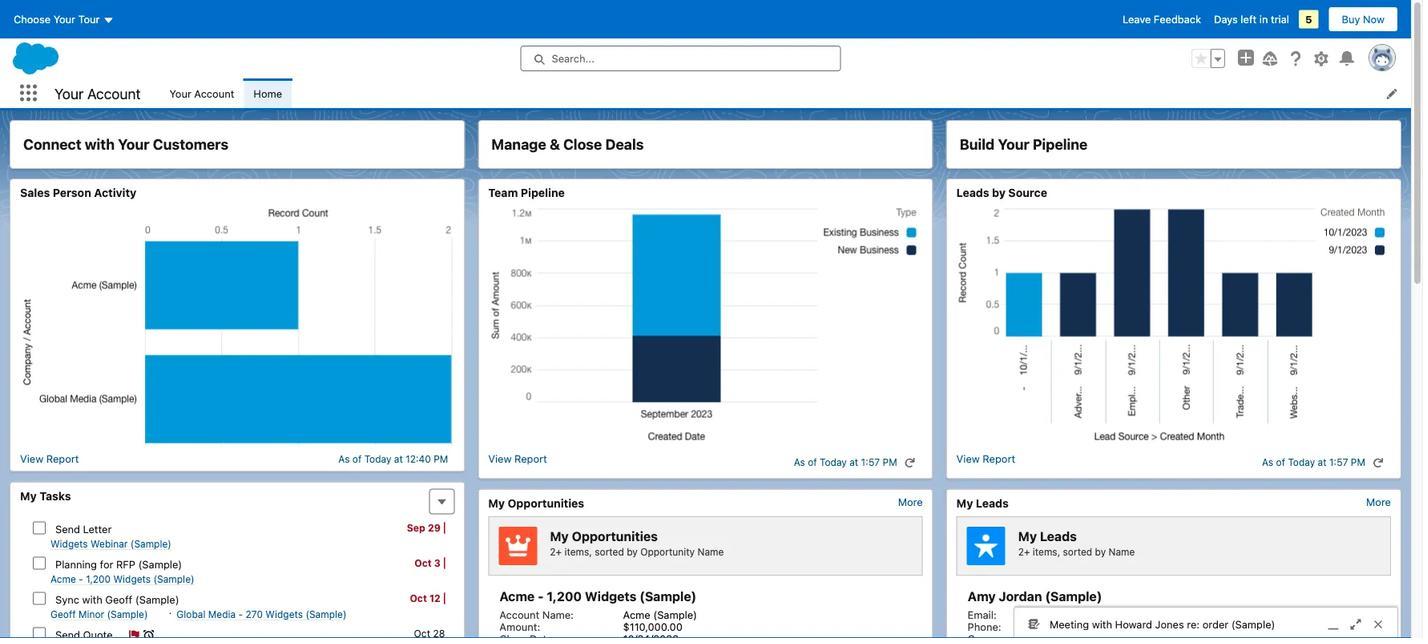 Task type: vqa. For each thing, say whether or not it's contained in the screenshot.
"Opportunities" within My Opportunities 2+ Items, Sorted By Opportunity Name
yes



Task type: locate. For each thing, give the bounding box(es) containing it.
1 report from the left
[[46, 453, 79, 465]]

2 horizontal spatial account
[[499, 609, 540, 621]]

0 horizontal spatial view report
[[20, 453, 79, 465]]

1 1:​57 from the left
[[861, 457, 880, 468]]

geoff down acme - 1,200 widgets (sample) link
[[105, 594, 132, 606]]

sorted inside my leads 2+ items, sorted by name
[[1063, 547, 1092, 558]]

acme down "opportunity"
[[623, 609, 650, 621]]

today left 12:​40
[[364, 454, 391, 465]]

build
[[960, 136, 995, 153]]

1,200 up name:
[[547, 589, 582, 605]]

1 horizontal spatial 1:​57
[[1329, 457, 1348, 468]]

1 vertical spatial acme - 1,200 widgets (sample)
[[499, 589, 697, 605]]

name right "opportunity"
[[698, 547, 724, 558]]

team pipeline
[[488, 186, 565, 200]]

0 vertical spatial geoff
[[105, 594, 132, 606]]

0 horizontal spatial as of today at 1:​57 pm
[[794, 457, 897, 468]]

items, up 'amy jordan (sample)'
[[1033, 547, 1060, 558]]

text default image
[[1373, 458, 1384, 469]]

0 horizontal spatial items,
[[565, 547, 592, 558]]

leads inside my leads 2+ items, sorted by name
[[1040, 529, 1077, 544]]

home link
[[244, 79, 292, 108]]

sorted for pipeline
[[1063, 547, 1092, 558]]

2 more link from the left
[[1366, 496, 1391, 508]]

pm left text default image
[[883, 457, 897, 468]]

account up connect with your customers
[[87, 85, 141, 102]]

your left the tour
[[53, 13, 75, 25]]

0 horizontal spatial view
[[20, 453, 43, 465]]

2 as of today at 1:​57 pm from the left
[[1262, 457, 1365, 468]]

3 view report link from the left
[[957, 453, 1015, 472]]

phone:
[[968, 621, 1001, 633]]

view report link up the my leads
[[957, 453, 1015, 472]]

at left text default icon
[[1318, 457, 1327, 468]]

0 horizontal spatial today
[[364, 454, 391, 465]]

1 horizontal spatial name
[[1109, 547, 1135, 558]]

widgets
[[50, 539, 88, 550], [113, 574, 151, 585], [585, 589, 637, 605], [266, 609, 303, 621]]

2 view from the left
[[488, 453, 512, 465]]

report up my leads link
[[983, 453, 1015, 465]]

by inside my leads 2+ items, sorted by name
[[1095, 547, 1106, 558]]

at left 12:​40
[[394, 454, 403, 465]]

oct left 3
[[414, 558, 432, 569]]

acme - 1,200 widgets (sample) up name:
[[499, 589, 697, 605]]

2+ inside my leads 2+ items, sorted by name
[[1018, 547, 1030, 558]]

left
[[1241, 13, 1257, 25]]

leads for my leads
[[976, 497, 1009, 510]]

0 horizontal spatial more link
[[898, 496, 923, 508]]

sales person activity
[[20, 186, 137, 200]]

1,200 down for
[[86, 574, 111, 585]]

0 vertical spatial leads
[[957, 186, 989, 200]]

view report link up my tasks
[[20, 453, 79, 465]]

2 report from the left
[[514, 453, 547, 465]]

amount:
[[499, 621, 540, 633]]

- down the planning
[[79, 574, 83, 585]]

connect
[[23, 136, 81, 153]]

-
[[79, 574, 83, 585], [538, 589, 544, 605], [238, 609, 243, 621]]

1 view from the left
[[20, 453, 43, 465]]

0 horizontal spatial view report link
[[20, 453, 79, 465]]

as of today at 1:​57 pm left text default image
[[794, 457, 897, 468]]

name
[[698, 547, 724, 558], [1109, 547, 1135, 558]]

sep 29
[[407, 523, 441, 534]]

pipeline right team
[[521, 186, 565, 200]]

3 view from the left
[[957, 453, 980, 465]]

1 horizontal spatial acme
[[499, 589, 535, 605]]

2 horizontal spatial by
[[1095, 547, 1106, 558]]

1 name from the left
[[698, 547, 724, 558]]

report up 'my opportunities'
[[514, 453, 547, 465]]

leads inside my leads link
[[976, 497, 1009, 510]]

0 horizontal spatial more
[[898, 496, 923, 508]]

0 vertical spatial 1,200
[[86, 574, 111, 585]]

text default image
[[904, 458, 916, 469]]

acme - 1,200 widgets (sample) down 'rfp'
[[50, 574, 194, 585]]

0 vertical spatial opportunities
[[508, 497, 584, 510]]

1:​57 for build your pipeline
[[1329, 457, 1348, 468]]

sync
[[55, 594, 79, 606]]

by left source at right top
[[992, 186, 1006, 200]]

your account up connect with your customers
[[54, 85, 141, 102]]

2 horizontal spatial view report
[[957, 453, 1015, 465]]

with right connect
[[85, 136, 115, 153]]

2 more from the left
[[1366, 496, 1391, 508]]

person
[[53, 186, 91, 200]]

2 view report link from the left
[[488, 453, 547, 472]]

view up my tasks
[[20, 453, 43, 465]]

1 view report from the left
[[20, 453, 79, 465]]

2 horizontal spatial -
[[538, 589, 544, 605]]

letter
[[83, 523, 112, 535]]

0 horizontal spatial pm
[[434, 454, 448, 465]]

2+ up jordan
[[1018, 547, 1030, 558]]

leads
[[957, 186, 989, 200], [976, 497, 1009, 510], [1040, 529, 1077, 544]]

1 horizontal spatial view report link
[[488, 453, 547, 472]]

with up minor
[[82, 594, 102, 606]]

0 horizontal spatial account
[[87, 85, 141, 102]]

for
[[100, 559, 113, 571]]

1 vertical spatial pipeline
[[521, 186, 565, 200]]

planning for rfp (sample) link
[[55, 559, 182, 571]]

your right build at right top
[[998, 136, 1029, 153]]

at for manage & close deals
[[850, 457, 858, 468]]

my opportunities link
[[488, 496, 584, 510]]

view report link for customers
[[20, 453, 79, 465]]

2 view report from the left
[[488, 453, 547, 465]]

today left text default image
[[820, 457, 847, 468]]

2 horizontal spatial today
[[1288, 457, 1315, 468]]

1 horizontal spatial 1,200
[[547, 589, 582, 605]]

opportunities
[[508, 497, 584, 510], [572, 529, 658, 544]]

&
[[550, 136, 560, 153]]

2 name from the left
[[1109, 547, 1135, 558]]

view
[[20, 453, 43, 465], [488, 453, 512, 465], [957, 453, 980, 465]]

view report up my tasks
[[20, 453, 79, 465]]

pipeline
[[1033, 136, 1088, 153], [521, 186, 565, 200]]

activity
[[94, 186, 137, 200]]

pm for manage
[[883, 457, 897, 468]]

1:​57
[[861, 457, 880, 468], [1329, 457, 1348, 468]]

2 sorted from the left
[[1063, 547, 1092, 558]]

1 horizontal spatial as of today at 1:​57 pm
[[1262, 457, 1365, 468]]

at left text default image
[[850, 457, 858, 468]]

1 horizontal spatial as
[[794, 457, 805, 468]]

0 vertical spatial with
[[85, 136, 115, 153]]

2 vertical spatial leads
[[1040, 529, 1077, 544]]

1 view report link from the left
[[20, 453, 79, 465]]

your account up customers at the left of page
[[169, 87, 234, 99]]

sorted up 'amy jordan (sample)'
[[1063, 547, 1092, 558]]

more down text default icon
[[1366, 496, 1391, 508]]

leads for my leads 2+ items, sorted by name
[[1040, 529, 1077, 544]]

1 sorted from the left
[[595, 547, 624, 558]]

more for manage & close deals
[[898, 496, 923, 508]]

0 vertical spatial -
[[79, 574, 83, 585]]

1 vertical spatial leads
[[976, 497, 1009, 510]]

more link
[[898, 496, 923, 508], [1366, 496, 1391, 508]]

1 vertical spatial opportunities
[[572, 529, 658, 544]]

my for my leads
[[957, 497, 973, 510]]

global media - 270 widgets (sample)
[[177, 609, 347, 621]]

your inside dropdown button
[[53, 13, 75, 25]]

(sample) inside send letter widgets webinar (sample)
[[130, 539, 171, 550]]

pm left text default icon
[[1351, 457, 1365, 468]]

widgets down send at the left of page
[[50, 539, 88, 550]]

with left howard
[[1092, 619, 1112, 631]]

by left "opportunity"
[[627, 547, 638, 558]]

1,200
[[86, 574, 111, 585], [547, 589, 582, 605]]

2+ down my opportunities link
[[550, 547, 562, 558]]

items, for close
[[565, 547, 592, 558]]

2+ inside my opportunities 2+ items, sorted by opportunity name
[[550, 547, 562, 558]]

items, down my opportunities link
[[565, 547, 592, 558]]

2 horizontal spatial view
[[957, 453, 980, 465]]

acme up account name:
[[499, 589, 535, 605]]

at for build your pipeline
[[1318, 457, 1327, 468]]

1 horizontal spatial today
[[820, 457, 847, 468]]

1 horizontal spatial items,
[[1033, 547, 1060, 558]]

1 horizontal spatial view report
[[488, 453, 547, 465]]

list
[[160, 79, 1411, 108]]

2 horizontal spatial as
[[1262, 457, 1273, 468]]

group
[[1192, 49, 1225, 68]]

0 horizontal spatial sorted
[[595, 547, 624, 558]]

2 horizontal spatial view report link
[[957, 453, 1015, 472]]

search...
[[552, 52, 595, 65]]

1 horizontal spatial view
[[488, 453, 512, 465]]

2 items, from the left
[[1033, 547, 1060, 558]]

1 horizontal spatial account
[[194, 87, 234, 99]]

leave feedback link
[[1123, 13, 1201, 25]]

1 vertical spatial with
[[82, 594, 102, 606]]

1 2+ from the left
[[550, 547, 562, 558]]

view report up 'my opportunities'
[[488, 453, 547, 465]]

oct 12
[[410, 593, 441, 605]]

account
[[87, 85, 141, 102], [194, 87, 234, 99], [499, 609, 540, 621]]

view report link up 'my opportunities'
[[488, 453, 547, 472]]

amy
[[968, 589, 996, 605]]

1 horizontal spatial of
[[808, 457, 817, 468]]

pipeline up source at right top
[[1033, 136, 1088, 153]]

1 horizontal spatial your account
[[169, 87, 234, 99]]

as of today at 1:​57 pm for manage & close deals
[[794, 457, 897, 468]]

0 vertical spatial oct
[[414, 558, 432, 569]]

0 horizontal spatial -
[[79, 574, 83, 585]]

0 horizontal spatial 1,200
[[86, 574, 111, 585]]

planning
[[55, 559, 97, 571]]

my for my tasks
[[20, 490, 37, 503]]

1 as of today at 1:​57 pm from the left
[[794, 457, 897, 468]]

view for customers
[[20, 453, 43, 465]]

your up customers at the left of page
[[169, 87, 191, 99]]

more
[[898, 496, 923, 508], [1366, 496, 1391, 508]]

acme (sample)
[[623, 609, 697, 621]]

as of today at 1:​57 pm
[[794, 457, 897, 468], [1262, 457, 1365, 468]]

view report
[[20, 453, 79, 465], [488, 453, 547, 465], [957, 453, 1015, 465]]

choose
[[14, 13, 51, 25]]

0 horizontal spatial 2+
[[550, 547, 562, 558]]

more down text default image
[[898, 496, 923, 508]]

oct for oct 12
[[410, 593, 427, 605]]

report
[[46, 453, 79, 465], [514, 453, 547, 465], [983, 453, 1015, 465]]

my leads
[[957, 497, 1009, 510]]

as of today at 1:​57 pm left text default icon
[[1262, 457, 1365, 468]]

by up 1
[[1095, 547, 1106, 558]]

by inside my opportunities 2+ items, sorted by opportunity name
[[627, 547, 638, 558]]

1 horizontal spatial at
[[850, 457, 858, 468]]

2 1:​57 from the left
[[1329, 457, 1348, 468]]

with for your
[[85, 136, 115, 153]]

2 vertical spatial acme
[[623, 609, 650, 621]]

1 horizontal spatial more link
[[1366, 496, 1391, 508]]

amy jordan (sample)
[[968, 589, 1102, 605]]

0 horizontal spatial acme - 1,200 widgets (sample)
[[50, 574, 194, 585]]

1 vertical spatial oct
[[410, 593, 427, 605]]

view up the my leads
[[957, 453, 980, 465]]

1 horizontal spatial geoff
[[105, 594, 132, 606]]

leads by source
[[957, 186, 1047, 200]]

1 horizontal spatial 2+
[[1018, 547, 1030, 558]]

2 2+ from the left
[[1018, 547, 1030, 558]]

1 more from the left
[[898, 496, 923, 508]]

global media - 270 widgets (sample) link
[[177, 609, 347, 621]]

acme down the planning
[[50, 574, 76, 585]]

1 horizontal spatial pm
[[883, 457, 897, 468]]

view report up the my leads
[[957, 453, 1015, 465]]

sales
[[20, 186, 50, 200]]

2 horizontal spatial pm
[[1351, 457, 1365, 468]]

as of today at 1:​57 pm for build your pipeline
[[1262, 457, 1365, 468]]

today left text default icon
[[1288, 457, 1315, 468]]

account left name:
[[499, 609, 540, 621]]

more link down text default image
[[898, 496, 923, 508]]

view up 'my opportunities'
[[488, 453, 512, 465]]

1 horizontal spatial pipeline
[[1033, 136, 1088, 153]]

acme
[[50, 574, 76, 585], [499, 589, 535, 605], [623, 609, 650, 621]]

2 horizontal spatial report
[[983, 453, 1015, 465]]

oct
[[414, 558, 432, 569], [410, 593, 427, 605]]

pm right 12:​40
[[434, 454, 448, 465]]

account left home link
[[194, 87, 234, 99]]

1 items, from the left
[[565, 547, 592, 558]]

widgets up $110,000.00
[[585, 589, 637, 605]]

build your pipeline
[[960, 136, 1088, 153]]

0 horizontal spatial by
[[627, 547, 638, 558]]

leave feedback
[[1123, 13, 1201, 25]]

- left 270
[[238, 609, 243, 621]]

with for geoff
[[82, 594, 102, 606]]

at
[[394, 454, 403, 465], [850, 457, 858, 468], [1318, 457, 1327, 468]]

media
[[208, 609, 236, 621]]

sorted inside my opportunities 2+ items, sorted by opportunity name
[[595, 547, 624, 558]]

show more my opportunities records element
[[898, 496, 923, 508]]

2 horizontal spatial of
[[1276, 457, 1285, 468]]

with
[[85, 136, 115, 153], [82, 594, 102, 606], [1092, 619, 1112, 631]]

widgets webinar (sample) link
[[50, 539, 171, 551]]

1 horizontal spatial -
[[238, 609, 243, 621]]

minor
[[78, 609, 104, 621]]

2 vertical spatial with
[[1092, 619, 1112, 631]]

2 vertical spatial -
[[238, 609, 243, 621]]

report for deals
[[514, 453, 547, 465]]

oct left 12
[[410, 593, 427, 605]]

1 horizontal spatial more
[[1366, 496, 1391, 508]]

1 vertical spatial geoff
[[50, 609, 76, 621]]

your account link
[[160, 79, 244, 108]]

opportunities inside my opportunities 2+ items, sorted by opportunity name
[[572, 529, 658, 544]]

1 more link from the left
[[898, 496, 923, 508]]

today
[[364, 454, 391, 465], [820, 457, 847, 468], [1288, 457, 1315, 468]]

geoff down sync
[[50, 609, 76, 621]]

as for build your pipeline
[[1262, 457, 1273, 468]]

items, inside my leads 2+ items, sorted by name
[[1033, 547, 1060, 558]]

more link for build your pipeline
[[1366, 496, 1391, 508]]

name up info@salesforce.com link
[[1109, 547, 1135, 558]]

1:​57 left text default image
[[861, 457, 880, 468]]

- up account name:
[[538, 589, 544, 605]]

1 vertical spatial 1,200
[[547, 589, 582, 605]]

jordan
[[999, 589, 1042, 605]]

leave
[[1123, 13, 1151, 25]]

1:​57 left text default icon
[[1329, 457, 1348, 468]]

today for build your pipeline
[[1288, 457, 1315, 468]]

now
[[1363, 13, 1385, 25]]

1
[[1091, 621, 1096, 633]]

items,
[[565, 547, 592, 558], [1033, 547, 1060, 558]]

name inside my leads 2+ items, sorted by name
[[1109, 547, 1135, 558]]

0 horizontal spatial geoff
[[50, 609, 76, 621]]

1 horizontal spatial report
[[514, 453, 547, 465]]

1 horizontal spatial acme - 1,200 widgets (sample)
[[499, 589, 697, 605]]

sorted left "opportunity"
[[595, 547, 624, 558]]

0 horizontal spatial report
[[46, 453, 79, 465]]

2+ for your
[[1018, 547, 1030, 558]]

2 horizontal spatial at
[[1318, 457, 1327, 468]]

(800)
[[1099, 621, 1126, 633]]

pm for build
[[1351, 457, 1365, 468]]

0 horizontal spatial 1:​57
[[861, 457, 880, 468]]

my opportunities 2+ items, sorted by opportunity name
[[550, 529, 724, 558]]

my inside my opportunities 2+ items, sorted by opportunity name
[[550, 529, 569, 544]]

0 horizontal spatial name
[[698, 547, 724, 558]]

more link down text default icon
[[1366, 496, 1391, 508]]

1 horizontal spatial sorted
[[1063, 547, 1092, 558]]

show more my leads records element
[[1366, 496, 1391, 508]]

buy
[[1342, 13, 1360, 25]]

0 horizontal spatial acme
[[50, 574, 76, 585]]

1 horizontal spatial by
[[992, 186, 1006, 200]]

items, inside my opportunities 2+ items, sorted by opportunity name
[[565, 547, 592, 558]]

geoff
[[105, 594, 132, 606], [50, 609, 76, 621]]

0 vertical spatial acme - 1,200 widgets (sample)
[[50, 574, 194, 585]]

name inside my opportunities 2+ items, sorted by opportunity name
[[698, 547, 724, 558]]

source
[[1008, 186, 1047, 200]]

report up tasks
[[46, 453, 79, 465]]

by
[[992, 186, 1006, 200], [627, 547, 638, 558], [1095, 547, 1106, 558]]



Task type: describe. For each thing, give the bounding box(es) containing it.
your account inside your account link
[[169, 87, 234, 99]]

send letter widgets webinar (sample)
[[50, 523, 171, 550]]

in
[[1260, 13, 1268, 25]]

your up activity
[[118, 136, 150, 153]]

webinar
[[91, 539, 128, 550]]

geoff minor (sample) link
[[50, 609, 148, 621]]

3 report from the left
[[983, 453, 1015, 465]]

send letter link
[[55, 523, 112, 535]]

view report for deals
[[488, 453, 547, 465]]

rfp
[[116, 559, 135, 571]]

tour
[[78, 13, 100, 25]]

1:​57 for manage & close deals
[[861, 457, 880, 468]]

today for manage & close deals
[[820, 457, 847, 468]]

trial
[[1271, 13, 1289, 25]]

oct 3
[[414, 558, 441, 569]]

of for build your pipeline
[[1276, 457, 1285, 468]]

global
[[177, 609, 206, 621]]

deals
[[605, 136, 644, 153]]

my for my opportunities
[[488, 497, 505, 510]]

0 horizontal spatial pipeline
[[521, 186, 565, 200]]

re:
[[1187, 619, 1200, 631]]

feedback
[[1154, 13, 1201, 25]]

sorted for close
[[595, 547, 624, 558]]

$110,000.00
[[623, 621, 683, 633]]

29
[[428, 523, 441, 534]]

3 view report from the left
[[957, 453, 1015, 465]]

0 horizontal spatial your account
[[54, 85, 141, 102]]

by for build your pipeline
[[1095, 547, 1106, 558]]

5
[[1305, 13, 1312, 25]]

view for deals
[[488, 453, 512, 465]]

close
[[563, 136, 602, 153]]

as of today at 12:​40 pm
[[338, 454, 448, 465]]

2+ for &
[[550, 547, 562, 558]]

list containing your account
[[160, 79, 1411, 108]]

0 horizontal spatial at
[[394, 454, 403, 465]]

of for manage & close deals
[[808, 457, 817, 468]]

days left in trial
[[1214, 13, 1289, 25]]

opportunities for my opportunities
[[508, 497, 584, 510]]

geoff minor (sample)
[[50, 609, 148, 621]]

connect with your customers
[[23, 136, 228, 153]]

jones
[[1155, 619, 1184, 631]]

with for howard
[[1092, 619, 1112, 631]]

send
[[55, 523, 80, 535]]

tasks
[[39, 490, 71, 503]]

0 horizontal spatial of
[[352, 454, 362, 465]]

name:
[[542, 609, 574, 621]]

customers
[[153, 136, 228, 153]]

opportunity
[[640, 547, 695, 558]]

1,200 inside acme - 1,200 widgets (sample) link
[[86, 574, 111, 585]]

widgets right 270
[[266, 609, 303, 621]]

days
[[1214, 13, 1238, 25]]

my inside my leads 2+ items, sorted by name
[[1018, 529, 1037, 544]]

by for manage & close deals
[[627, 547, 638, 558]]

my leads 2+ items, sorted by name
[[1018, 529, 1135, 558]]

email:
[[968, 609, 997, 621]]

choose your tour button
[[13, 6, 115, 32]]

oct for oct 3
[[414, 558, 432, 569]]

howard
[[1115, 619, 1152, 631]]

more for build your pipeline
[[1366, 496, 1391, 508]]

info@salesforce.com
[[1091, 609, 1193, 621]]

planning for rfp (sample)
[[55, 559, 182, 571]]

sync with geoff (sample) link
[[55, 594, 179, 606]]

manage
[[491, 136, 546, 153]]

acme - 1,200 widgets (sample) link
[[50, 574, 194, 586]]

meeting
[[1050, 619, 1089, 631]]

2 horizontal spatial acme
[[623, 609, 650, 621]]

choose your tour
[[14, 13, 100, 25]]

1 (800) 667-6389
[[1091, 621, 1179, 633]]

info@salesforce.com link
[[1091, 609, 1193, 621]]

1 vertical spatial -
[[538, 589, 544, 605]]

widgets inside send letter widgets webinar (sample)
[[50, 539, 88, 550]]

sync with geoff (sample)
[[55, 594, 179, 606]]

your up connect
[[54, 85, 84, 102]]

account name:
[[499, 609, 574, 621]]

view report link for deals
[[488, 453, 547, 472]]

opportunities for my opportunities 2+ items, sorted by opportunity name
[[572, 529, 658, 544]]

items, for pipeline
[[1033, 547, 1060, 558]]

report for customers
[[46, 453, 79, 465]]

667-
[[1129, 621, 1153, 633]]

my tasks
[[20, 490, 71, 503]]

search... button
[[520, 46, 841, 71]]

0 horizontal spatial as
[[338, 454, 350, 465]]

12:​40
[[406, 454, 431, 465]]

0 vertical spatial pipeline
[[1033, 136, 1088, 153]]

more link for manage & close deals
[[898, 496, 923, 508]]

meeting with howard jones re: order (sample)
[[1050, 619, 1275, 631]]

widgets down 'rfp'
[[113, 574, 151, 585]]

sep
[[407, 523, 425, 534]]

order
[[1203, 619, 1229, 631]]

270
[[246, 609, 263, 621]]

view report for customers
[[20, 453, 79, 465]]

team
[[488, 186, 518, 200]]

3
[[434, 558, 441, 569]]

6389
[[1153, 621, 1179, 633]]

1 vertical spatial acme
[[499, 589, 535, 605]]

12
[[429, 593, 441, 605]]

my leads link
[[957, 496, 1009, 510]]

buy now button
[[1328, 6, 1398, 32]]

home
[[254, 87, 282, 99]]

as for manage & close deals
[[794, 457, 805, 468]]

buy now
[[1342, 13, 1385, 25]]

0 vertical spatial acme
[[50, 574, 76, 585]]

my opportunities
[[488, 497, 584, 510]]



